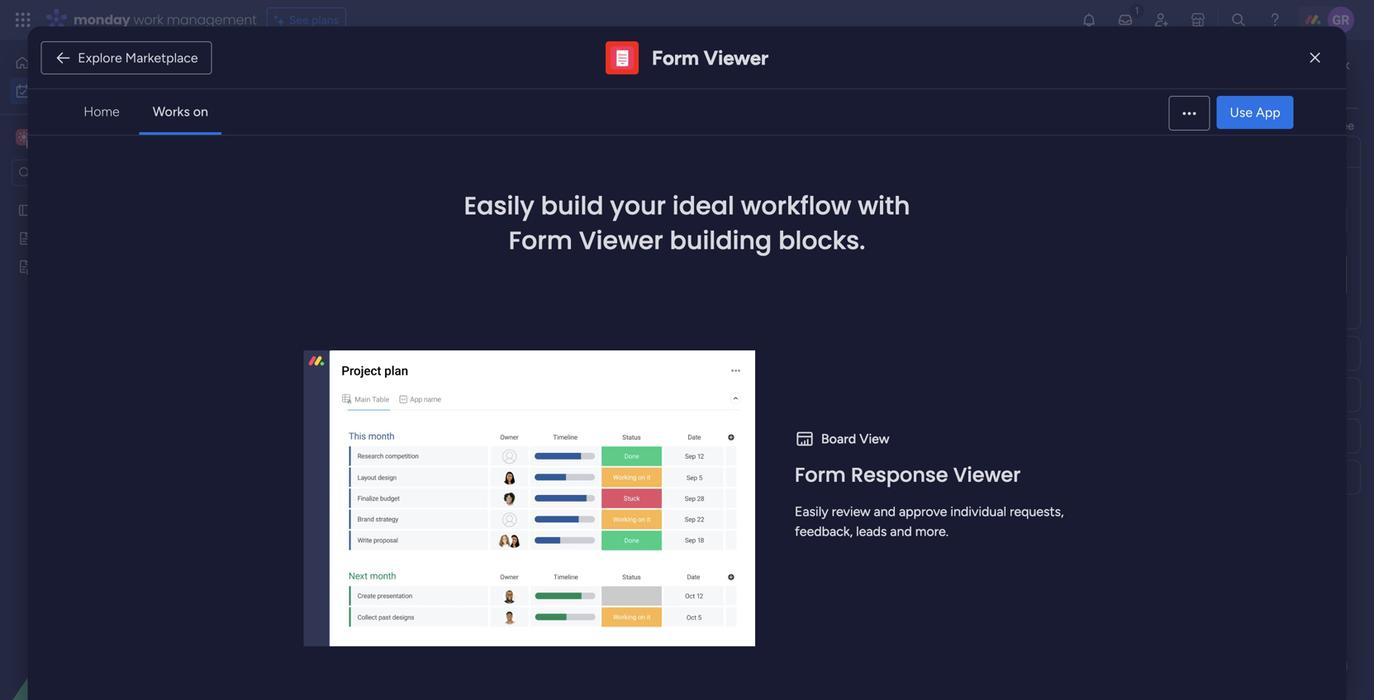 Task type: describe. For each thing, give the bounding box(es) containing it.
to-do
[[711, 508, 740, 521]]

0 horizontal spatial work
[[288, 62, 355, 99]]

main workspace
[[38, 129, 136, 145]]

works
[[153, 104, 190, 119]]

work for my
[[57, 84, 82, 98]]

workspace selection element
[[16, 127, 138, 149]]

do
[[1311, 74, 1325, 88]]

easily build your ideal workflow with form viewer building blocks.
[[464, 188, 911, 258]]

my inside main content
[[1155, 84, 1174, 103]]

main content containing this week /
[[219, 40, 1375, 700]]

my work
[[38, 84, 82, 98]]

management
[[167, 10, 257, 29]]

lottie animation image
[[0, 533, 211, 700]]

list
[[1327, 74, 1342, 88]]

item
[[296, 506, 319, 520]]

customize
[[1081, 84, 1151, 103]]

home inside home button
[[84, 104, 120, 119]]

new item
[[269, 506, 319, 520]]

project management
[[840, 507, 948, 521]]

later
[[279, 591, 316, 612]]

monday work management
[[74, 10, 257, 29]]

management
[[880, 507, 948, 521]]

home option
[[10, 50, 201, 76]]

lottie animation element
[[0, 533, 211, 700]]

workflow
[[741, 188, 852, 223]]

to
[[1296, 74, 1308, 88]]

explore
[[78, 50, 122, 66]]

later / 0 items
[[279, 591, 370, 612]]

my work link
[[10, 78, 201, 104]]

the
[[1104, 119, 1121, 133]]

2 vertical spatial and
[[891, 524, 912, 539]]

home button
[[70, 95, 133, 128]]

choose
[[1061, 119, 1101, 133]]

explore marketplace
[[78, 50, 198, 66]]

this
[[279, 412, 308, 433]]

2 vertical spatial /
[[320, 591, 327, 612]]

my for my work
[[244, 62, 282, 99]]

form for form viewer
[[652, 46, 699, 70]]

like
[[1303, 119, 1320, 133]]

use app
[[1230, 105, 1281, 120]]

items inside later / 0 items
[[341, 595, 370, 609]]

v2 ellipsis image
[[1183, 112, 1197, 126]]

to do list
[[1296, 74, 1342, 88]]

0 vertical spatial item
[[305, 357, 328, 371]]

easily for form
[[464, 188, 535, 223]]

marketplace
[[125, 50, 198, 66]]

view
[[860, 431, 890, 447]]

blocks.
[[779, 223, 866, 258]]

1 public board image from the top
[[17, 203, 33, 218]]

form inside "easily build your ideal workflow with form viewer building blocks."
[[509, 223, 573, 258]]

form response viewer
[[795, 461, 1021, 489]]

board for board view
[[822, 431, 857, 447]]

2 horizontal spatial viewer
[[954, 461, 1021, 489]]

build
[[541, 188, 604, 223]]

see
[[1337, 119, 1355, 133]]

1
[[370, 476, 374, 490]]

form for form response viewer
[[795, 461, 846, 489]]

my for my work
[[38, 84, 54, 98]]

select product image
[[15, 12, 31, 28]]

individual
[[951, 504, 1007, 520]]

use
[[1230, 105, 1253, 120]]

next
[[279, 472, 311, 493]]

project
[[840, 507, 877, 521]]

works on button
[[139, 95, 222, 128]]

1 vertical spatial and
[[874, 504, 896, 520]]

board for board
[[899, 472, 929, 486]]

greg robinson image
[[1085, 262, 1110, 287]]

work for monday
[[134, 10, 163, 29]]

items inside this week / 0 items
[[377, 417, 405, 431]]

workspace image
[[18, 128, 30, 146]]

main workspace button
[[12, 123, 161, 151]]

greg robinson image
[[1328, 7, 1355, 33]]

your
[[610, 188, 666, 223]]

see
[[289, 13, 309, 27]]

Filter dashboard by text search field
[[314, 131, 464, 157]]



Task type: locate. For each thing, give the bounding box(es) containing it.
app logo image
[[611, 46, 634, 69]]

building
[[670, 223, 772, 258]]

you'd
[[1272, 119, 1300, 133]]

notifications image
[[1081, 12, 1098, 28]]

easily inside "easily build your ideal workflow with form viewer building blocks."
[[464, 188, 535, 223]]

easily left build in the top of the page
[[464, 188, 535, 223]]

help image
[[1267, 12, 1284, 28]]

2 vertical spatial viewer
[[954, 461, 1021, 489]]

none search field inside main content
[[314, 131, 464, 157]]

None search field
[[314, 131, 464, 157]]

0 horizontal spatial easily
[[464, 188, 535, 223]]

1 image
[[1130, 1, 1145, 19]]

work inside option
[[57, 84, 82, 98]]

home up workspace
[[84, 104, 120, 119]]

work up explore marketplace
[[134, 10, 163, 29]]

viewer
[[704, 46, 769, 70], [579, 223, 664, 258], [954, 461, 1021, 489]]

easily inside easily review and approve individual requests, feedback, leads and more.
[[795, 504, 829, 520]]

on
[[193, 104, 208, 119]]

items up next week / 1 item on the left
[[377, 417, 405, 431]]

review
[[832, 504, 871, 520]]

1 vertical spatial + add item
[[270, 535, 328, 549]]

0 vertical spatial work
[[134, 10, 163, 29]]

/ left 1 in the bottom left of the page
[[358, 472, 366, 493]]

2 horizontal spatial form
[[795, 461, 846, 489]]

ideal
[[673, 188, 735, 223]]

1 horizontal spatial 0
[[367, 417, 374, 431]]

board view
[[822, 431, 890, 447]]

0 inside this week / 0 items
[[367, 417, 374, 431]]

more.
[[916, 524, 949, 539]]

/ right the later at the left of the page
[[320, 591, 327, 612]]

1 horizontal spatial easily
[[795, 504, 829, 520]]

next week / 1 item
[[279, 472, 400, 493]]

1 + from the top
[[270, 357, 278, 371]]

easily review and approve individual requests, feedback, leads and more.
[[795, 504, 1064, 539]]

and down project management
[[891, 524, 912, 539]]

people
[[1234, 119, 1269, 133]]

choose the boards, columns and people you'd like to see
[[1061, 119, 1355, 133]]

form viewer
[[652, 46, 769, 70]]

main content
[[219, 40, 1375, 700]]

boards,
[[1124, 119, 1162, 133]]

my
[[244, 62, 282, 99], [38, 84, 54, 98], [1155, 84, 1174, 103]]

see plans button
[[267, 7, 346, 32]]

1 vertical spatial viewer
[[579, 223, 664, 258]]

workspace image
[[16, 128, 32, 146]]

1 vertical spatial +
[[270, 535, 278, 549]]

easily
[[464, 188, 535, 223], [795, 504, 829, 520]]

1 horizontal spatial work
[[134, 10, 163, 29]]

1 vertical spatial item
[[377, 476, 400, 490]]

option
[[0, 195, 211, 199]]

week left 1 in the bottom left of the page
[[315, 472, 354, 493]]

easily up feedback,
[[795, 504, 829, 520]]

work up v2 ellipsis icon
[[1177, 84, 1211, 103]]

and up leads
[[874, 504, 896, 520]]

0 vertical spatial add
[[280, 357, 302, 371]]

add
[[280, 357, 302, 371], [280, 535, 302, 549]]

board inside main content
[[899, 472, 929, 486]]

1 + add item from the top
[[270, 357, 328, 371]]

0 vertical spatial easily
[[464, 188, 535, 223]]

1 horizontal spatial board
[[899, 472, 929, 486]]

board up project management "link"
[[899, 472, 929, 486]]

0 horizontal spatial form
[[509, 223, 573, 258]]

my up main
[[38, 84, 54, 98]]

1 horizontal spatial items
[[377, 417, 405, 431]]

0 right the later at the left of the page
[[331, 595, 338, 609]]

plans
[[312, 13, 339, 27]]

item
[[305, 357, 328, 371], [377, 476, 400, 490], [305, 535, 328, 549]]

items
[[377, 417, 405, 431], [341, 595, 370, 609]]

list box
[[0, 193, 211, 504]]

1 add from the top
[[280, 357, 302, 371]]

response
[[851, 461, 949, 489]]

home link
[[10, 50, 201, 76]]

to
[[1323, 119, 1334, 133]]

1 vertical spatial form
[[509, 223, 573, 258]]

use app button
[[1217, 96, 1294, 129]]

+ add item up this
[[270, 357, 328, 371]]

1 horizontal spatial form
[[652, 46, 699, 70]]

new
[[269, 506, 293, 520]]

item right 1 in the bottom left of the page
[[377, 476, 400, 490]]

items right the later at the left of the page
[[341, 595, 370, 609]]

dapulse x slim image
[[1311, 48, 1321, 68]]

0 horizontal spatial 0
[[331, 595, 338, 609]]

2 + from the top
[[270, 535, 278, 549]]

0 vertical spatial + add item
[[270, 357, 328, 371]]

to do list button
[[1265, 68, 1350, 94]]

monday
[[74, 10, 130, 29]]

search everything image
[[1231, 12, 1247, 28]]

2 public board image from the top
[[17, 231, 33, 246]]

home
[[36, 56, 68, 70], [84, 104, 120, 119]]

0 horizontal spatial my
[[38, 84, 54, 98]]

to-
[[711, 508, 727, 521]]

2 horizontal spatial my
[[1155, 84, 1174, 103]]

explore marketplace button
[[41, 41, 212, 74]]

0 vertical spatial form
[[652, 46, 699, 70]]

private board image
[[17, 259, 33, 274]]

see plans
[[289, 13, 339, 27]]

None text field
[[1071, 205, 1347, 234]]

1 vertical spatial /
[[358, 472, 366, 493]]

item up this
[[305, 357, 328, 371]]

my down see plans button
[[244, 62, 282, 99]]

week for next
[[315, 472, 354, 493]]

2 + add item from the top
[[270, 535, 328, 549]]

1 vertical spatial items
[[341, 595, 370, 609]]

monday marketplace image
[[1190, 12, 1207, 28]]

update feed image
[[1118, 12, 1134, 28]]

columns
[[1165, 119, 1209, 133]]

1 vertical spatial week
[[315, 472, 354, 493]]

0 horizontal spatial board
[[822, 431, 857, 447]]

/ for this week /
[[355, 412, 363, 433]]

feedback,
[[795, 524, 853, 539]]

1 vertical spatial board
[[899, 472, 929, 486]]

work
[[134, 10, 163, 29], [57, 84, 82, 98]]

0 horizontal spatial work
[[57, 84, 82, 98]]

/ up next week / 1 item on the left
[[355, 412, 363, 433]]

1 horizontal spatial my
[[244, 62, 282, 99]]

1 horizontal spatial viewer
[[704, 46, 769, 70]]

0 horizontal spatial viewer
[[579, 223, 664, 258]]

+
[[270, 357, 278, 371], [270, 535, 278, 549]]

0 vertical spatial +
[[270, 357, 278, 371]]

2 vertical spatial form
[[795, 461, 846, 489]]

item down item
[[305, 535, 328, 549]]

0 horizontal spatial home
[[36, 56, 68, 70]]

item inside next week / 1 item
[[377, 476, 400, 490]]

my work option
[[10, 78, 201, 104]]

0 vertical spatial items
[[377, 417, 405, 431]]

work
[[288, 62, 355, 99], [1177, 84, 1211, 103]]

home inside the 'home' 'option'
[[36, 56, 68, 70]]

home up the my work
[[36, 56, 68, 70]]

+ add item
[[270, 357, 328, 371], [270, 535, 328, 549]]

project management link
[[837, 498, 990, 527]]

invite members image
[[1154, 12, 1170, 28]]

1 vertical spatial easily
[[795, 504, 829, 520]]

0 vertical spatial week
[[312, 412, 351, 433]]

workspace
[[70, 129, 136, 145]]

add down new item
[[280, 535, 302, 549]]

1 vertical spatial add
[[280, 535, 302, 549]]

week
[[312, 412, 351, 433], [315, 472, 354, 493]]

work down plans
[[288, 62, 355, 99]]

week right this
[[312, 412, 351, 433]]

my inside option
[[38, 84, 54, 98]]

main
[[38, 129, 67, 145]]

public board image
[[17, 203, 33, 218], [17, 231, 33, 246]]

and left people
[[1212, 119, 1231, 133]]

0 inside later / 0 items
[[331, 595, 338, 609]]

1 vertical spatial home
[[84, 104, 120, 119]]

with
[[858, 188, 911, 223]]

+ add item down new item
[[270, 535, 328, 549]]

work down explore
[[57, 84, 82, 98]]

requests,
[[1010, 504, 1064, 520]]

add up this
[[280, 357, 302, 371]]

group
[[737, 472, 769, 486]]

and
[[1212, 119, 1231, 133], [874, 504, 896, 520], [891, 524, 912, 539]]

do
[[727, 508, 740, 521]]

1 horizontal spatial home
[[84, 104, 120, 119]]

0 vertical spatial viewer
[[704, 46, 769, 70]]

0 vertical spatial home
[[36, 56, 68, 70]]

/ for next week /
[[358, 472, 366, 493]]

board
[[822, 431, 857, 447], [899, 472, 929, 486]]

0 vertical spatial and
[[1212, 119, 1231, 133]]

leads
[[856, 524, 887, 539]]

0 horizontal spatial items
[[341, 595, 370, 609]]

2 vertical spatial item
[[305, 535, 328, 549]]

/
[[355, 412, 363, 433], [358, 472, 366, 493], [320, 591, 327, 612]]

0 vertical spatial public board image
[[17, 203, 33, 218]]

1 vertical spatial public board image
[[17, 231, 33, 246]]

approve
[[899, 504, 948, 520]]

1 vertical spatial work
[[57, 84, 82, 98]]

customize my work
[[1081, 84, 1211, 103]]

board left view
[[822, 431, 857, 447]]

0 vertical spatial /
[[355, 412, 363, 433]]

app
[[1256, 105, 1281, 120]]

works on
[[153, 104, 208, 119]]

0 up 1 in the bottom left of the page
[[367, 417, 374, 431]]

0
[[367, 417, 374, 431], [331, 595, 338, 609]]

my work
[[244, 62, 355, 99]]

viewer inside "easily build your ideal workflow with form viewer building blocks."
[[579, 223, 664, 258]]

0 vertical spatial board
[[822, 431, 857, 447]]

this week / 0 items
[[279, 412, 405, 433]]

0 vertical spatial 0
[[367, 417, 374, 431]]

1 vertical spatial 0
[[331, 595, 338, 609]]

my up boards,
[[1155, 84, 1174, 103]]

week for this
[[312, 412, 351, 433]]

2 add from the top
[[280, 535, 302, 549]]

1 horizontal spatial work
[[1177, 84, 1211, 103]]

easily for feedback,
[[795, 504, 829, 520]]



Task type: vqa. For each thing, say whether or not it's contained in the screenshot.
HELP "BUTTON"
no



